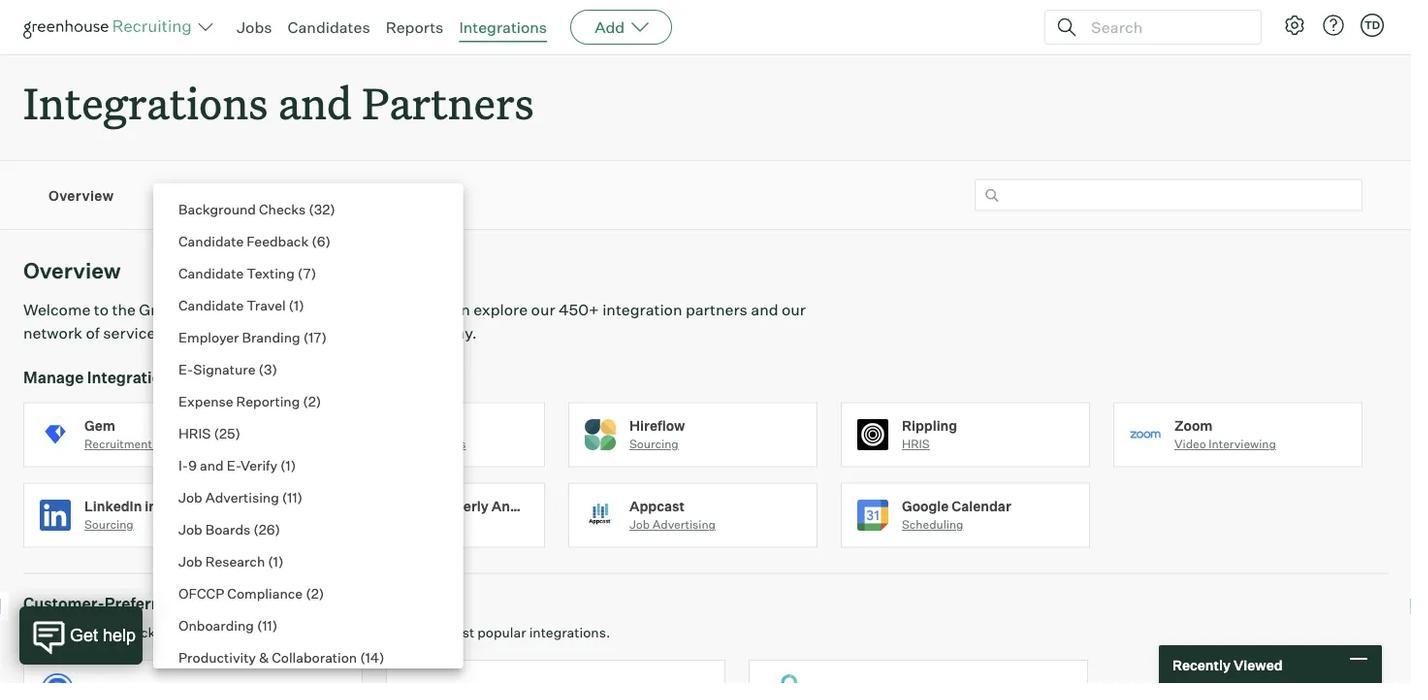 Task type: vqa. For each thing, say whether or not it's contained in the screenshot.


Task type: describe. For each thing, give the bounding box(es) containing it.
job for job advertising ( 11 )
[[179, 489, 203, 506]]

customer-preferred partners
[[23, 594, 245, 613]]

2 for expense reporting ( 2 )
[[308, 392, 316, 409]]

2 horizontal spatial our
[[782, 300, 806, 319]]

integrations down the service
[[87, 367, 179, 387]]

tech
[[90, 624, 118, 641]]

candidate for candidate travel ( 1 )
[[179, 296, 244, 313]]

expense
[[179, 392, 233, 409]]

1 for candidate travel ( 1 )
[[294, 296, 299, 313]]

configure image
[[1284, 14, 1307, 37]]

service partners
[[293, 187, 406, 204]]

advertising inside menu
[[205, 489, 279, 506]]

1 vertical spatial 11
[[262, 617, 272, 634]]

( for research
[[268, 553, 273, 570]]

page
[[327, 300, 363, 319]]

3
[[264, 360, 272, 377]]

) for employer branding ( 17 )
[[322, 328, 327, 345]]

candidate travel ( 1 )
[[179, 296, 304, 313]]

integrations
[[145, 497, 225, 514]]

zoom video interviewing
[[1175, 417, 1277, 451]]

7
[[303, 264, 311, 281]]

partners for integrations and partners
[[362, 74, 534, 131]]

linkedin integrations sourcing
[[84, 497, 225, 532]]

25
[[219, 425, 235, 441]]

popular
[[478, 624, 527, 641]]

linkedin
[[84, 497, 142, 514]]

candidate for candidate feedback ( 6 )
[[179, 232, 244, 249]]

reporting
[[236, 392, 300, 409]]

talent)
[[558, 497, 606, 514]]

1 vertical spatial e-
[[227, 457, 241, 474]]

employer branding ( 17 )
[[179, 328, 327, 345]]

research
[[205, 553, 265, 570]]

recently viewed
[[1173, 656, 1283, 673]]

reports link
[[386, 17, 444, 37]]

ofccp compliance ( 2 )
[[179, 585, 324, 602]]

1 horizontal spatial 1
[[286, 457, 291, 474]]

of
[[86, 323, 100, 343]]

integrations down greenhouse recruiting image
[[23, 74, 268, 131]]

(formerly
[[427, 497, 489, 514]]

( for travel
[[289, 296, 294, 313]]

click
[[399, 323, 433, 343]]

productivity
[[179, 649, 256, 666]]

( for boards
[[254, 521, 259, 538]]

google
[[902, 497, 949, 514]]

appcast job advertising
[[630, 497, 716, 532]]

welcome
[[23, 300, 91, 319]]

ofccp
[[179, 585, 224, 602]]

td button
[[1357, 10, 1389, 41]]

background for background checks ( 32 )
[[179, 200, 256, 217]]

( for signature
[[259, 360, 264, 377]]

0 vertical spatial 11
[[288, 489, 297, 506]]

new
[[229, 323, 261, 343]]

checks for background checks ( 32 )
[[259, 200, 306, 217]]

integrations and partners
[[23, 74, 534, 131]]

onboarding
[[179, 617, 254, 634]]

service
[[293, 187, 344, 204]]

productivity & collaboration ( 14 )
[[179, 649, 385, 666]]

wellfound (formerly angellist talent)
[[357, 497, 606, 514]]

) for candidate travel ( 1 )
[[299, 296, 304, 313]]

you
[[414, 300, 441, 319]]

where
[[367, 300, 411, 319]]

job boards ( 26 )
[[179, 521, 281, 538]]

interviewing
[[1209, 437, 1277, 451]]

) for ofccp compliance ( 2 )
[[319, 585, 324, 602]]

compliance
[[227, 585, 303, 602]]

can
[[444, 300, 470, 319]]

customers
[[372, 624, 439, 641]]

1 for job research ( 1 )
[[273, 553, 278, 570]]

menu containing background checks
[[153, 183, 452, 684]]

are
[[330, 323, 353, 343]]

( for compliance
[[306, 585, 311, 602]]

signature
[[193, 360, 256, 377]]

0 vertical spatial e-
[[179, 360, 193, 377]]

candidate texting ( 7 )
[[179, 264, 317, 281]]

recently
[[1173, 656, 1231, 673]]

hris inside "rippling hris"
[[902, 437, 930, 451]]

wellfound
[[357, 497, 424, 514]]

job for job research ( 1 )
[[179, 553, 203, 570]]

from
[[315, 624, 345, 641]]

rippling hris
[[902, 417, 958, 451]]

viewed
[[1234, 656, 1283, 673]]

hris ( 25 )
[[179, 425, 241, 441]]

marketing
[[155, 437, 210, 451]]

) for job advertising ( 11 )
[[297, 489, 303, 506]]

just
[[357, 323, 384, 343]]

customer-
[[23, 594, 105, 613]]

job for job boards ( 26 )
[[179, 521, 203, 538]]

texting
[[247, 264, 295, 281]]

1 horizontal spatial our
[[531, 300, 556, 319]]

job advertising ( 11 )
[[179, 489, 303, 506]]

14
[[366, 649, 379, 666]]

network
[[23, 323, 82, 343]]

job inside appcast job advertising
[[630, 517, 650, 532]]

preferred
[[105, 594, 176, 613]]

17
[[309, 328, 322, 345]]

google calendar scheduling
[[902, 497, 1012, 532]]

your
[[59, 624, 87, 641]]

) for background checks ( 32 )
[[330, 200, 336, 217]]

verify
[[241, 457, 278, 474]]



Task type: locate. For each thing, give the bounding box(es) containing it.
onboarding ( 11 )
[[179, 617, 278, 634]]

0 horizontal spatial background
[[179, 200, 256, 217]]

0 vertical spatial partners
[[686, 300, 748, 319]]

1 vertical spatial and
[[751, 300, 779, 319]]

greenhouse
[[139, 300, 227, 319]]

e-
[[179, 360, 193, 377], [227, 457, 241, 474]]

partners
[[686, 300, 748, 319], [265, 323, 327, 343]]

26
[[259, 521, 275, 538]]

( for feedback
[[312, 232, 317, 249]]

checks inside menu
[[259, 200, 306, 217]]

1 candidate from the top
[[179, 232, 244, 249]]

integrations up candidate feedback ( 6 )
[[153, 187, 235, 204]]

e- down partners.
[[179, 360, 193, 377]]

1 horizontal spatial sourcing
[[630, 437, 679, 451]]

0 horizontal spatial integrations link
[[153, 186, 235, 205]]

0 vertical spatial integrations link
[[459, 17, 547, 37]]

2 vertical spatial candidate
[[179, 296, 244, 313]]

partnerships
[[231, 300, 324, 319]]

( for advertising
[[282, 489, 288, 506]]

hireflow sourcing
[[630, 417, 686, 451]]

advertising
[[205, 489, 279, 506], [653, 517, 716, 532]]

0 horizontal spatial e-
[[179, 360, 193, 377]]

1 vertical spatial background
[[357, 437, 424, 451]]

None text field
[[975, 179, 1363, 211]]

9
[[188, 457, 197, 474]]

partners.
[[159, 323, 226, 343]]

and inside welcome to the greenhouse partnerships page where you can explore our 450+ integration partners and our network of service partners. new partners are just a click away.
[[751, 300, 779, 319]]

background inside menu
[[179, 200, 256, 217]]

11 down compliance
[[262, 617, 272, 634]]

2 vertical spatial partners
[[180, 594, 245, 613]]

advertising inside appcast job advertising
[[653, 517, 716, 532]]

advertising down appcast
[[653, 517, 716, 532]]

1 horizontal spatial 11
[[288, 489, 297, 506]]

2 horizontal spatial and
[[751, 300, 779, 319]]

( for checks
[[309, 200, 314, 217]]

) for candidate texting ( 7 )
[[311, 264, 317, 281]]

checks for background checks
[[426, 437, 466, 451]]

1 right the "travel"
[[294, 296, 299, 313]]

background checks ( 32 )
[[179, 200, 336, 217]]

job research ( 1 )
[[179, 553, 284, 570]]

checks up (formerly
[[426, 437, 466, 451]]

candidate up candidate texting ( 7 )
[[179, 232, 244, 249]]

1 vertical spatial advertising
[[653, 517, 716, 532]]

our
[[531, 300, 556, 319], [782, 300, 806, 319], [348, 624, 369, 641]]

appcast
[[630, 497, 685, 514]]

and inside menu
[[200, 457, 224, 474]]

0 vertical spatial and
[[278, 74, 352, 131]]

job down appcast
[[630, 517, 650, 532]]

selecting
[[254, 624, 312, 641]]

1 horizontal spatial hris
[[902, 437, 930, 451]]

sourcing inside hireflow sourcing
[[630, 437, 679, 451]]

0 horizontal spatial and
[[200, 457, 224, 474]]

1 vertical spatial overview
[[23, 257, 121, 284]]

11 down the i-9 and e-verify ( 1 )
[[288, 489, 297, 506]]

0 vertical spatial overview
[[49, 187, 114, 204]]

0 vertical spatial checks
[[259, 200, 306, 217]]

1 right verify
[[286, 457, 291, 474]]

hireflow
[[630, 417, 686, 434]]

wellfound (formerly angellist talent) link
[[296, 483, 606, 563]]

0 vertical spatial background
[[179, 200, 256, 217]]

e-signature ( 3 )
[[179, 360, 278, 377]]

jobs link
[[237, 17, 272, 37]]

0 vertical spatial partners
[[362, 74, 534, 131]]

overview link
[[49, 186, 114, 205]]

candidates
[[288, 17, 370, 37]]

boards
[[205, 521, 251, 538]]

partners right integration
[[686, 300, 748, 319]]

hris inside menu
[[179, 425, 211, 441]]

rippling
[[902, 417, 958, 434]]

1 vertical spatial candidate
[[179, 264, 244, 281]]

video
[[1175, 437, 1207, 451]]

greenhouse recruiting image
[[23, 16, 198, 39]]

and
[[278, 74, 352, 131], [751, 300, 779, 319], [200, 457, 224, 474]]

job up ofccp
[[179, 553, 203, 570]]

2 vertical spatial 1
[[273, 553, 278, 570]]

gem recruitment marketing
[[84, 417, 210, 451]]

away.
[[436, 323, 477, 343]]

1 down 26
[[273, 553, 278, 570]]

) for job boards ( 26 )
[[275, 521, 281, 538]]

1 vertical spatial integrations link
[[153, 186, 235, 205]]

0 horizontal spatial hris
[[179, 425, 211, 441]]

2 right 'reporting'
[[308, 392, 316, 409]]

candidate up candidate travel ( 1 )
[[179, 264, 244, 281]]

build your tech stack with guidance, selecting from our customers most popular integrations.
[[23, 624, 611, 641]]

jobs
[[237, 17, 272, 37]]

integration
[[603, 300, 683, 319]]

scheduling
[[902, 517, 964, 532]]

manage integrations
[[23, 367, 179, 387]]

feedback
[[247, 232, 309, 249]]

sourcing inside linkedin integrations sourcing
[[84, 517, 134, 532]]

0 vertical spatial 1
[[294, 296, 299, 313]]

integrations link up candidate feedback ( 6 )
[[153, 186, 235, 205]]

service
[[103, 323, 156, 343]]

1 horizontal spatial e-
[[227, 457, 241, 474]]

background up the wellfound
[[357, 437, 424, 451]]

add button
[[571, 10, 673, 45]]

integrations.
[[529, 624, 611, 641]]

( for reporting
[[303, 392, 308, 409]]

0 horizontal spatial our
[[348, 624, 369, 641]]

0 horizontal spatial sourcing
[[84, 517, 134, 532]]

hris up 9
[[179, 425, 211, 441]]

0 vertical spatial sourcing
[[630, 437, 679, 451]]

background checks
[[357, 437, 466, 451]]

0 horizontal spatial 11
[[262, 617, 272, 634]]

i-
[[179, 457, 188, 474]]

e- down 25
[[227, 457, 241, 474]]

2
[[308, 392, 316, 409], [311, 585, 319, 602]]

0 horizontal spatial checks
[[259, 200, 306, 217]]

hris down rippling
[[902, 437, 930, 451]]

) for expense reporting ( 2 )
[[316, 392, 321, 409]]

1 horizontal spatial advertising
[[653, 517, 716, 532]]

to
[[94, 300, 109, 319]]

guidance,
[[188, 624, 251, 641]]

) for job research ( 1 )
[[278, 553, 284, 570]]

integrations link right 'reports' link
[[459, 17, 547, 37]]

sourcing down linkedin on the bottom left of page
[[84, 517, 134, 532]]

stack
[[121, 624, 155, 641]]

most
[[442, 624, 475, 641]]

td button
[[1361, 14, 1385, 37]]

angellist
[[492, 497, 556, 514]]

background
[[179, 200, 256, 217], [357, 437, 424, 451]]

advertising down the i-9 and e-verify ( 1 )
[[205, 489, 279, 506]]

job
[[179, 489, 203, 506], [630, 517, 650, 532], [179, 521, 203, 538], [179, 553, 203, 570]]

1 vertical spatial sourcing
[[84, 517, 134, 532]]

checks up feedback
[[259, 200, 306, 217]]

3 candidate from the top
[[179, 296, 244, 313]]

1 horizontal spatial and
[[278, 74, 352, 131]]

1 horizontal spatial checks
[[426, 437, 466, 451]]

job down 9
[[179, 489, 203, 506]]

explore
[[474, 300, 528, 319]]

) for e-signature ( 3 )
[[272, 360, 278, 377]]

background for background checks
[[357, 437, 424, 451]]

manage
[[23, 367, 84, 387]]

1 vertical spatial 1
[[286, 457, 291, 474]]

1 horizontal spatial background
[[357, 437, 424, 451]]

partners for customer-preferred partners
[[180, 594, 245, 613]]

2 for ofccp compliance ( 2 )
[[311, 585, 319, 602]]

2 vertical spatial and
[[200, 457, 224, 474]]

2 up build your tech stack with guidance, selecting from our customers most popular integrations.
[[311, 585, 319, 602]]

0 vertical spatial candidate
[[179, 232, 244, 249]]

Search text field
[[1087, 13, 1244, 41]]

gem
[[84, 417, 115, 434]]

partners down partnerships
[[265, 323, 327, 343]]

i-9 and e-verify ( 1 )
[[179, 457, 296, 474]]

) for candidate feedback ( 6 )
[[326, 232, 331, 249]]

add
[[595, 17, 625, 37]]

2 candidate from the top
[[179, 264, 244, 281]]

0 vertical spatial 2
[[308, 392, 316, 409]]

build
[[23, 624, 56, 641]]

menu
[[153, 183, 452, 684]]

1 horizontal spatial partners
[[686, 300, 748, 319]]

2 horizontal spatial 1
[[294, 296, 299, 313]]

1 vertical spatial partners
[[265, 323, 327, 343]]

( for texting
[[298, 264, 303, 281]]

overview
[[49, 187, 114, 204], [23, 257, 121, 284]]

candidate feedback ( 6 )
[[179, 232, 331, 249]]

0 horizontal spatial advertising
[[205, 489, 279, 506]]

1 vertical spatial checks
[[426, 437, 466, 451]]

candidates link
[[288, 17, 370, 37]]

0 horizontal spatial partners
[[265, 323, 327, 343]]

0 horizontal spatial 1
[[273, 553, 278, 570]]

zoom
[[1175, 417, 1213, 434]]

sourcing down hireflow
[[630, 437, 679, 451]]

(
[[309, 200, 314, 217], [312, 232, 317, 249], [298, 264, 303, 281], [289, 296, 294, 313], [303, 328, 309, 345], [259, 360, 264, 377], [303, 392, 308, 409], [214, 425, 219, 441], [280, 457, 286, 474], [282, 489, 288, 506], [254, 521, 259, 538], [268, 553, 273, 570], [306, 585, 311, 602], [257, 617, 262, 634], [360, 649, 366, 666]]

partners up the onboarding on the left of page
[[180, 594, 245, 613]]

1 vertical spatial partners
[[348, 187, 406, 204]]

collaboration
[[272, 649, 357, 666]]

1 horizontal spatial integrations link
[[459, 17, 547, 37]]

background up candidate feedback ( 6 )
[[179, 200, 256, 217]]

integrations link
[[459, 17, 547, 37], [153, 186, 235, 205]]

reports
[[386, 17, 444, 37]]

partners right 32
[[348, 187, 406, 204]]

integrations right 'reports' link
[[459, 17, 547, 37]]

1 vertical spatial 2
[[311, 585, 319, 602]]

branding
[[242, 328, 300, 345]]

0 vertical spatial advertising
[[205, 489, 279, 506]]

recruitment
[[84, 437, 152, 451]]

background checks link
[[296, 402, 569, 483]]

partners down 'reports' link
[[362, 74, 534, 131]]

candidate for candidate texting ( 7 )
[[179, 264, 244, 281]]

job down the integrations
[[179, 521, 203, 538]]

( for branding
[[303, 328, 309, 345]]

32
[[314, 200, 330, 217]]

a
[[387, 323, 396, 343]]

checks
[[259, 200, 306, 217], [426, 437, 466, 451]]

candidate up employer at the left of page
[[179, 296, 244, 313]]



